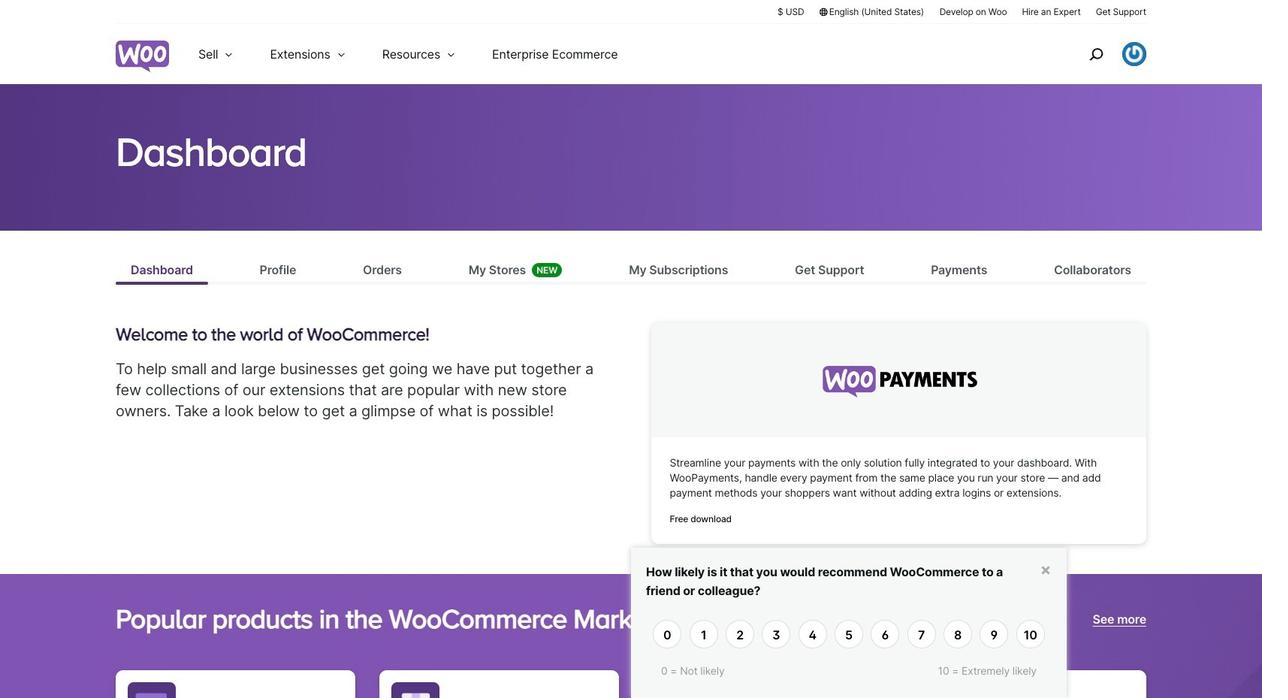 Task type: vqa. For each thing, say whether or not it's contained in the screenshot.
Illustration of lines of development code image
no



Task type: locate. For each thing, give the bounding box(es) containing it.
service navigation menu element
[[1058, 30, 1147, 79]]

search image
[[1085, 42, 1109, 66]]

open account menu image
[[1123, 42, 1147, 66]]



